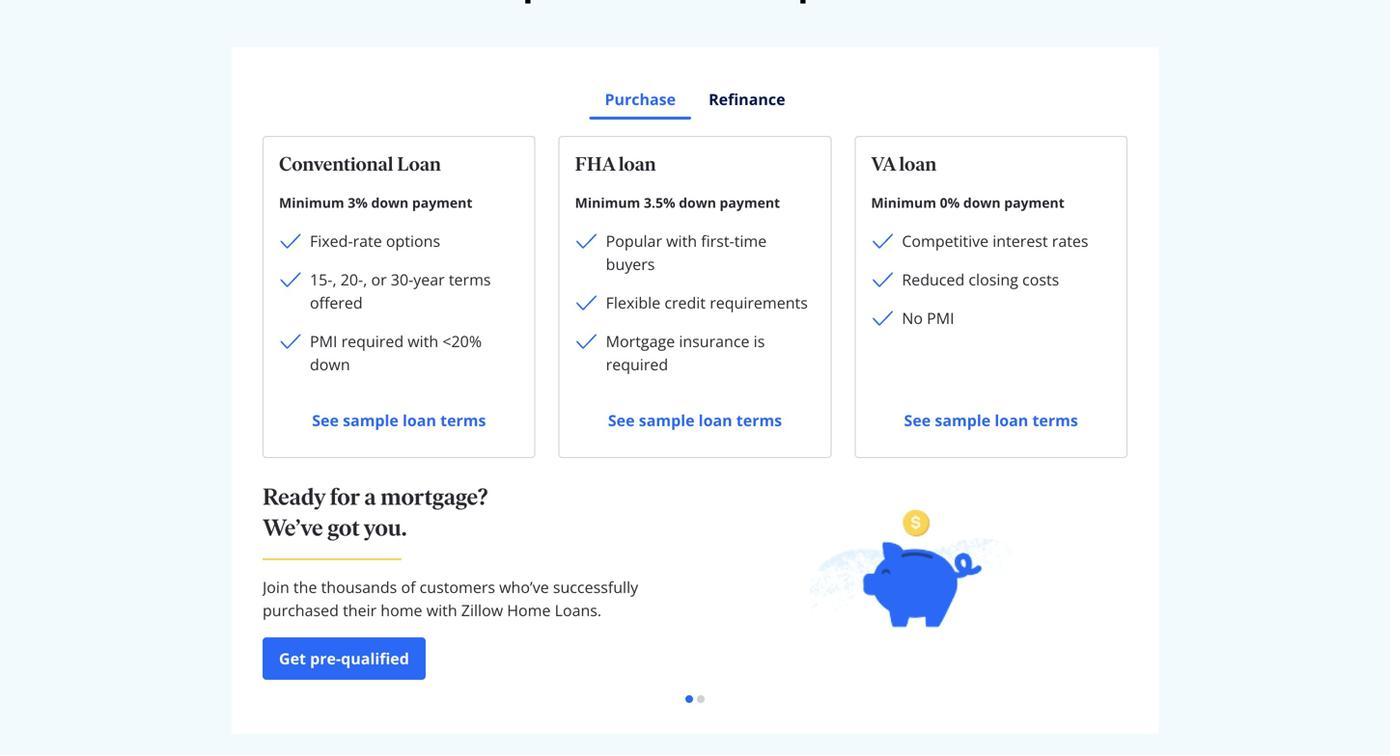 Task type: locate. For each thing, give the bounding box(es) containing it.
zillow
[[461, 600, 503, 621]]

pmi right no
[[927, 308, 954, 329]]

offered
[[310, 292, 363, 313]]

,
[[332, 269, 336, 290], [363, 269, 367, 290]]

2 horizontal spatial payment
[[1004, 194, 1065, 212]]

sample
[[343, 410, 399, 431], [639, 410, 695, 431], [935, 410, 991, 431]]

sample for loan
[[343, 410, 399, 431]]

pmi inside pmi required with <20% down
[[310, 331, 337, 352]]

purchase
[[605, 89, 676, 110]]

, left or
[[363, 269, 367, 290]]

pre-
[[310, 649, 341, 669]]

customers
[[420, 577, 495, 598]]

see sample loan terms for loan
[[312, 410, 486, 431]]

1 horizontal spatial payment
[[720, 194, 780, 212]]

2 horizontal spatial sample
[[935, 410, 991, 431]]

loan
[[619, 153, 656, 176], [899, 153, 937, 176], [403, 410, 436, 431], [699, 410, 732, 431], [995, 410, 1028, 431]]

3 sample from the left
[[935, 410, 991, 431]]

minimum up fixed-
[[279, 194, 344, 212]]

terms
[[449, 269, 491, 290], [440, 410, 486, 431], [736, 410, 782, 431], [1032, 410, 1078, 431]]

1 see sample loan terms link from the left
[[279, 400, 519, 442]]

with down customers
[[426, 600, 457, 621]]

required inside pmi required with <20% down
[[341, 331, 404, 352]]

15-
[[310, 269, 332, 290]]

payment down loan
[[412, 194, 472, 212]]

2 minimum from the left
[[575, 194, 640, 212]]

down
[[371, 194, 409, 212], [679, 194, 716, 212], [963, 194, 1001, 212], [310, 354, 350, 375]]

join
[[263, 577, 289, 598]]

0 horizontal spatial minimum
[[279, 194, 344, 212]]

the
[[293, 577, 317, 598]]

with left 'first-'
[[666, 231, 697, 251]]

2 sample from the left
[[639, 410, 695, 431]]

year
[[413, 269, 445, 290]]

va loan
[[871, 153, 937, 176]]

get pre-qualified link
[[263, 638, 426, 681]]

1 sample from the left
[[343, 410, 399, 431]]

minimum for fha
[[575, 194, 640, 212]]

1 vertical spatial required
[[606, 354, 668, 375]]

rate
[[353, 231, 382, 251]]

0 horizontal spatial pmi
[[310, 331, 337, 352]]

1 see sample loan terms from the left
[[312, 410, 486, 431]]

fixed-rate options
[[310, 231, 440, 251]]

2 see from the left
[[608, 410, 635, 431]]

, left 20-
[[332, 269, 336, 290]]

payment
[[412, 194, 472, 212], [720, 194, 780, 212], [1004, 194, 1065, 212]]

payment for conventional loan
[[412, 194, 472, 212]]

minimum down fha loan
[[575, 194, 640, 212]]

2 , from the left
[[363, 269, 367, 290]]

competitive interest rates
[[902, 231, 1088, 251]]

closing
[[969, 269, 1018, 290]]

with inside join the thousands of customers who've successfully purchased their home with zillow home loans.
[[426, 600, 457, 621]]

1 vertical spatial pmi
[[310, 331, 337, 352]]

0 horizontal spatial ,
[[332, 269, 336, 290]]

minimum down 'va loan'
[[871, 194, 936, 212]]

requirements
[[710, 292, 808, 313]]

3%
[[348, 194, 368, 212]]

minimum for conventional
[[279, 194, 344, 212]]

0 horizontal spatial payment
[[412, 194, 472, 212]]

required down mortgage
[[606, 354, 668, 375]]

1 horizontal spatial minimum
[[575, 194, 640, 212]]

3 see sample loan terms link from the left
[[871, 400, 1111, 442]]

down down offered
[[310, 354, 350, 375]]

payment up interest
[[1004, 194, 1065, 212]]

down right 0%
[[963, 194, 1001, 212]]

1 vertical spatial with
[[408, 331, 438, 352]]

2 horizontal spatial minimum
[[871, 194, 936, 212]]

with inside pmi required with <20% down
[[408, 331, 438, 352]]

minimum
[[279, 194, 344, 212], [575, 194, 640, 212], [871, 194, 936, 212]]

0 horizontal spatial sample
[[343, 410, 399, 431]]

2 payment from the left
[[720, 194, 780, 212]]

1 horizontal spatial see
[[608, 410, 635, 431]]

credit
[[664, 292, 706, 313]]

qualified
[[341, 649, 409, 669]]

fha
[[575, 153, 615, 176]]

popular with first-time buyers
[[606, 231, 767, 275]]

thousands
[[321, 577, 397, 598]]

2 see sample loan terms from the left
[[608, 410, 782, 431]]

sample for loan
[[639, 410, 695, 431]]

1 horizontal spatial see sample loan terms
[[608, 410, 782, 431]]

0 horizontal spatial required
[[341, 331, 404, 352]]

got
[[327, 514, 360, 542]]

refinance
[[709, 89, 785, 110]]

loan
[[397, 153, 441, 176]]

see sample loan terms
[[312, 410, 486, 431], [608, 410, 782, 431], [904, 410, 1078, 431]]

see sample loan terms link
[[279, 400, 519, 442], [575, 400, 815, 442], [871, 400, 1111, 442]]

3 see sample loan terms from the left
[[904, 410, 1078, 431]]

payment up time
[[720, 194, 780, 212]]

1 horizontal spatial ,
[[363, 269, 367, 290]]

purchased
[[263, 600, 339, 621]]

0 vertical spatial pmi
[[927, 308, 954, 329]]

see for conventional
[[312, 410, 339, 431]]

mortgage insurance is required
[[606, 331, 765, 375]]

conventional
[[279, 153, 393, 176]]

0%
[[940, 194, 960, 212]]

0 vertical spatial with
[[666, 231, 697, 251]]

pmi
[[927, 308, 954, 329], [310, 331, 337, 352]]

1 minimum from the left
[[279, 194, 344, 212]]

with left <20%
[[408, 331, 438, 352]]

popular
[[606, 231, 662, 251]]

time
[[734, 231, 767, 251]]

down for va loan
[[963, 194, 1001, 212]]

down right the 3.5%
[[679, 194, 716, 212]]

3.5%
[[644, 194, 675, 212]]

a
[[364, 483, 376, 511]]

1 , from the left
[[332, 269, 336, 290]]

minimum 3% down payment
[[279, 194, 472, 212]]

down right 3%
[[371, 194, 409, 212]]

0 horizontal spatial see
[[312, 410, 339, 431]]

with
[[666, 231, 697, 251], [408, 331, 438, 352], [426, 600, 457, 621]]

0 horizontal spatial see sample loan terms link
[[279, 400, 519, 442]]

reduced closing costs
[[902, 269, 1059, 290]]

first-
[[701, 231, 734, 251]]

1 horizontal spatial see sample loan terms link
[[575, 400, 815, 442]]

va
[[871, 153, 895, 176]]

1 see from the left
[[312, 410, 339, 431]]

3 minimum from the left
[[871, 194, 936, 212]]

2 horizontal spatial see sample loan terms
[[904, 410, 1078, 431]]

0 horizontal spatial see sample loan terms
[[312, 410, 486, 431]]

fixed-
[[310, 231, 353, 251]]

required down offered
[[341, 331, 404, 352]]

see for fha
[[608, 410, 635, 431]]

insurance
[[679, 331, 750, 352]]

1 horizontal spatial required
[[606, 354, 668, 375]]

required
[[341, 331, 404, 352], [606, 354, 668, 375]]

see
[[312, 410, 339, 431], [608, 410, 635, 431], [904, 410, 931, 431]]

get
[[279, 649, 306, 669]]

2 horizontal spatial see
[[904, 410, 931, 431]]

2 vertical spatial with
[[426, 600, 457, 621]]

costs
[[1022, 269, 1059, 290]]

down for fha loan
[[679, 194, 716, 212]]

pmi down offered
[[310, 331, 337, 352]]

0 vertical spatial required
[[341, 331, 404, 352]]

3 payment from the left
[[1004, 194, 1065, 212]]

1 horizontal spatial sample
[[639, 410, 695, 431]]

minimum for va
[[871, 194, 936, 212]]

2 see sample loan terms link from the left
[[575, 400, 815, 442]]

1 payment from the left
[[412, 194, 472, 212]]

2 horizontal spatial see sample loan terms link
[[871, 400, 1111, 442]]

refinance button
[[692, 78, 802, 121]]



Task type: vqa. For each thing, say whether or not it's contained in the screenshot.
the Competitive
yes



Task type: describe. For each thing, give the bounding box(es) containing it.
mortgage?
[[380, 483, 488, 511]]

no pmi
[[902, 308, 954, 329]]

terms inside 15-, 20-, or 30-year terms offered
[[449, 269, 491, 290]]

fha loan
[[575, 153, 656, 176]]

for
[[330, 483, 360, 511]]

ready for a mortgage? we've got you.
[[263, 483, 488, 542]]

20-
[[340, 269, 363, 290]]

ready
[[263, 483, 325, 511]]

see sample loan terms link for loan
[[575, 400, 815, 442]]

see sample loan terms for loan
[[608, 410, 782, 431]]

you.
[[364, 514, 407, 542]]

rates
[[1052, 231, 1088, 251]]

payment for fha loan
[[720, 194, 780, 212]]

competitive
[[902, 231, 989, 251]]

15-, 20-, or 30-year terms offered
[[310, 269, 491, 313]]

reduced
[[902, 269, 965, 290]]

conventional loan
[[279, 153, 441, 176]]

interest
[[993, 231, 1048, 251]]

purchase button
[[588, 78, 692, 121]]

<20%
[[442, 331, 482, 352]]

of
[[401, 577, 416, 598]]

minimum 0% down payment
[[871, 194, 1065, 212]]

get pre-qualified
[[279, 649, 409, 669]]

mortgage
[[606, 331, 675, 352]]

3 see from the left
[[904, 410, 931, 431]]

buyers
[[606, 254, 655, 275]]

successfully
[[553, 577, 638, 598]]

down for conventional loan
[[371, 194, 409, 212]]

who've
[[499, 577, 549, 598]]

with inside popular with first-time buyers
[[666, 231, 697, 251]]

join the thousands of customers who've successfully purchased their home with zillow home loans.
[[263, 577, 638, 621]]

flexible
[[606, 292, 660, 313]]

home
[[507, 600, 551, 621]]

or
[[371, 269, 387, 290]]

minimum 3.5% down payment
[[575, 194, 780, 212]]

down inside pmi required with <20% down
[[310, 354, 350, 375]]

1 horizontal spatial pmi
[[927, 308, 954, 329]]

home
[[381, 600, 422, 621]]

pmi required with <20% down
[[310, 331, 482, 375]]

is
[[754, 331, 765, 352]]

their
[[343, 600, 377, 621]]

required inside mortgage insurance is required
[[606, 354, 668, 375]]

payment for va loan
[[1004, 194, 1065, 212]]

see sample loan terms link for loan
[[279, 400, 519, 442]]

flexible credit requirements
[[606, 292, 808, 313]]

no
[[902, 308, 923, 329]]

get pre-qualified group
[[263, 638, 672, 681]]

options
[[386, 231, 440, 251]]

loans.
[[555, 600, 602, 621]]

we've
[[263, 514, 323, 542]]

30-
[[391, 269, 413, 290]]



